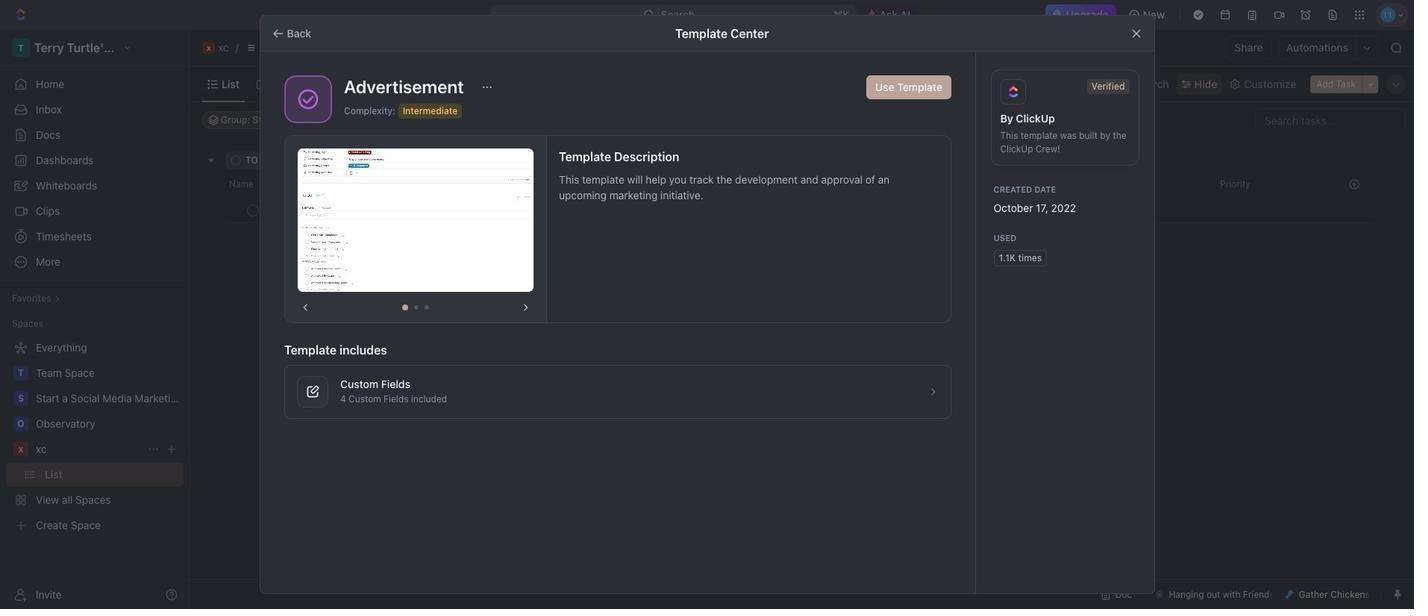 Task type: vqa. For each thing, say whether or not it's contained in the screenshot.
rightmost Space, , element
no



Task type: locate. For each thing, give the bounding box(es) containing it.
task template image
[[296, 87, 320, 111]]

sidebar navigation
[[0, 30, 190, 609]]

0 horizontal spatial xc, , element
[[13, 442, 28, 457]]

Search tasks... text field
[[1257, 109, 1406, 131]]

0 vertical spatial xc, , element
[[203, 42, 215, 54]]

Task Name text field
[[268, 198, 704, 222]]

drumstick bite image
[[1286, 590, 1295, 599]]

1 vertical spatial xc, , element
[[13, 442, 28, 457]]

xc, , element
[[203, 42, 215, 54], [13, 442, 28, 457]]



Task type: describe. For each thing, give the bounding box(es) containing it.
1 horizontal spatial xc, , element
[[203, 42, 215, 54]]

task template element
[[296, 87, 320, 111]]

xc, , element inside sidebar navigation
[[13, 442, 28, 457]]



